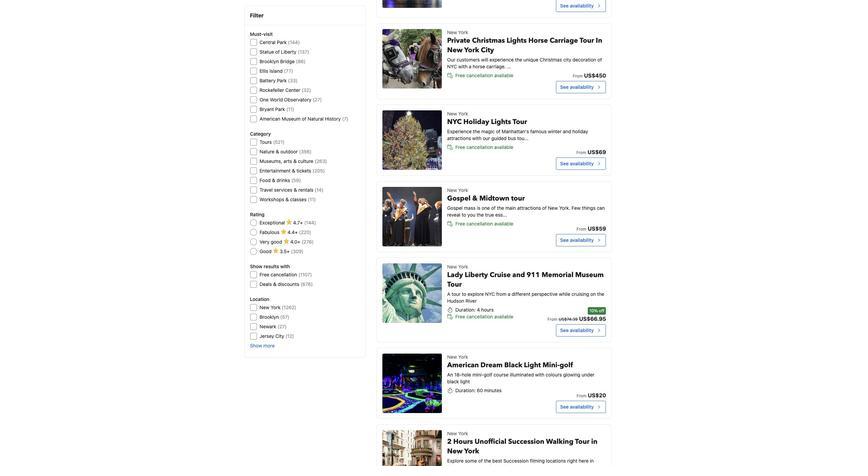 Task type: vqa. For each thing, say whether or not it's contained in the screenshot.
911
yes



Task type: describe. For each thing, give the bounding box(es) containing it.
with inside new york american dream black light mini-golf an 18-hole mini-golf course illuminated with colours glowing under black light
[[535, 372, 545, 378]]

see for tour
[[560, 161, 569, 167]]

battery park (33)
[[260, 78, 298, 83]]

new york private christmas lights horse carriage tour in new york city our customers will experience the unique christmas city decoration of nyc with a horse carriage. ...
[[447, 29, 603, 69]]

us$66.95
[[579, 316, 606, 322]]

winter
[[548, 129, 562, 134]]

carriage
[[550, 36, 578, 45]]

york up some
[[464, 447, 479, 456]]

4.7+ (144)
[[293, 220, 316, 226]]

workshops & classes (11)
[[260, 197, 316, 202]]

tour inside new york gospel & midtown tour gospel mass is one of the main attractions of new york. few things can reveal to you the true ess...
[[511, 194, 525, 203]]

tour inside new york 2 hours unofficial succession walking tour in new york explore some of the best succession filming locations right here in downtown new york. we'll see ...
[[575, 437, 590, 447]]

60
[[477, 388, 483, 394]]

river
[[466, 298, 477, 304]]

see availability for gospel & midtown tour
[[560, 237, 594, 243]]

(12)
[[286, 333, 294, 339]]

york for nyc holiday lights tour
[[459, 111, 468, 117]]

some
[[465, 458, 477, 464]]

cancellation down 4
[[467, 314, 493, 320]]

more
[[264, 343, 275, 349]]

1 horizontal spatial (11)
[[308, 197, 316, 202]]

mini-
[[543, 361, 560, 370]]

rating
[[250, 212, 265, 217]]

1 vertical spatial in
[[590, 458, 594, 464]]

glowing
[[564, 372, 581, 378]]

1 vertical spatial city
[[276, 333, 284, 339]]

free cancellation available for manhattan's
[[456, 144, 514, 150]]

city
[[564, 57, 572, 63]]

from for gospel & midtown tour
[[577, 227, 587, 232]]

bryant
[[260, 106, 274, 112]]

new left the few
[[548, 205, 558, 211]]

see for horse
[[560, 84, 569, 90]]

discounts
[[278, 281, 299, 287]]

park for battery park
[[277, 78, 287, 83]]

museum inside new york lady liberty cruise and 911 memorial museum tour a tour to explore nyc from a different perspective while cruising on the hudson river
[[576, 270, 604, 280]]

(59)
[[292, 177, 301, 183]]

free cancellation (1107)
[[260, 272, 312, 278]]

cancellation up deals & discounts (676)
[[271, 272, 297, 278]]

1 vertical spatial succession
[[504, 458, 529, 464]]

with inside new york private christmas lights horse carriage tour in new york city our customers will experience the unique christmas city decoration of nyc with a horse carriage. ...
[[459, 64, 468, 69]]

new inside new york american dream black light mini-golf an 18-hole mini-golf course illuminated with colours glowing under black light
[[447, 354, 457, 360]]

free cancellation available for of
[[456, 221, 514, 227]]

1 horizontal spatial golf
[[560, 361, 573, 370]]

new york lady liberty cruise and 911 memorial museum tour a tour to explore nyc from a different perspective while cruising on the hudson river
[[447, 264, 605, 304]]

free for private christmas lights horse carriage tour in new york city
[[456, 72, 465, 78]]

us$59
[[588, 226, 606, 232]]

the inside new york private christmas lights horse carriage tour in new york city our customers will experience the unique christmas city decoration of nyc with a horse carriage. ...
[[515, 57, 523, 63]]

from for private christmas lights horse carriage tour in new york city
[[573, 73, 583, 79]]

holiday
[[464, 117, 490, 127]]

to inside new york gospel & midtown tour gospel mass is one of the main attractions of new york. few things can reveal to you the true ess...
[[462, 212, 466, 218]]

horse
[[529, 36, 548, 45]]

arts
[[284, 158, 292, 164]]

one
[[482, 205, 490, 211]]

york for private christmas lights horse carriage tour in new york city
[[459, 29, 468, 35]]

see for and
[[560, 328, 569, 333]]

tour inside new york lady liberty cruise and 911 memorial museum tour a tour to explore nyc from a different perspective while cruising on the hudson river
[[447, 280, 462, 289]]

statue of liberty (137)
[[260, 49, 309, 55]]

a
[[447, 291, 451, 297]]

deals & discounts (676)
[[260, 281, 313, 287]]

(220)
[[299, 229, 311, 235]]

black
[[505, 361, 523, 370]]

course
[[494, 372, 509, 378]]

mass
[[464, 205, 476, 211]]

tou...
[[518, 135, 529, 141]]

(57)
[[280, 314, 290, 320]]

hole
[[462, 372, 471, 378]]

entertainment & tickets (205)
[[260, 168, 325, 174]]

... for unofficial
[[516, 465, 520, 466]]

and inside the new york nyc holiday lights tour experience the magic of manhattan's famous winter and holiday attractions with our guided bus tou...
[[563, 129, 571, 134]]

york. inside new york 2 hours unofficial succession walking tour in new york explore some of the best succession filming locations right here in downtown new york. we'll see ...
[[483, 465, 494, 466]]

museums, arts & culture (263)
[[260, 158, 327, 164]]

0 horizontal spatial american
[[260, 116, 281, 122]]

hours
[[482, 307, 494, 313]]

see
[[507, 465, 515, 466]]

new inside the new york nyc holiday lights tour experience the magic of manhattan's famous winter and holiday attractions with our guided bus tou...
[[447, 111, 457, 117]]

(7)
[[342, 116, 349, 122]]

from for american dream black light mini-golf
[[577, 394, 587, 399]]

0 horizontal spatial (11)
[[287, 106, 294, 112]]

& right "arts"
[[293, 158, 297, 164]]

see availability for nyc holiday lights tour
[[560, 161, 594, 167]]

american dream black light mini-golf image
[[383, 354, 442, 413]]

cancellation for new
[[467, 72, 493, 78]]

free up deals
[[260, 272, 269, 278]]

... for lights
[[507, 64, 512, 69]]

from for nyc holiday lights tour
[[577, 150, 587, 155]]

nyc inside new york lady liberty cruise and 911 memorial museum tour a tour to explore nyc from a different perspective while cruising on the hudson river
[[485, 291, 495, 297]]

& right deals
[[273, 281, 277, 287]]

(263)
[[315, 158, 327, 164]]

the inside new york 2 hours unofficial succession walking tour in new york explore some of the best succession filming locations right here in downtown new york. we'll see ...
[[484, 458, 491, 464]]

central park (144)
[[260, 39, 300, 45]]

0 vertical spatial liberty
[[281, 49, 297, 55]]

show more button
[[250, 343, 275, 349]]

new down some
[[471, 465, 481, 466]]

light
[[524, 361, 541, 370]]

jersey
[[260, 333, 274, 339]]

is
[[477, 205, 481, 211]]

of inside the new york nyc holiday lights tour experience the magic of manhattan's famous winter and holiday attractions with our guided bus tou...
[[496, 129, 501, 134]]

(77)
[[284, 68, 293, 74]]

lights for horse
[[507, 36, 527, 45]]

the inside the new york nyc holiday lights tour experience the magic of manhattan's famous winter and holiday attractions with our guided bus tou...
[[473, 129, 480, 134]]

park for central park
[[277, 39, 287, 45]]

tours (521)
[[260, 139, 285, 145]]

off
[[599, 308, 605, 314]]

classes
[[290, 197, 307, 202]]

(676)
[[301, 281, 313, 287]]

(86)
[[296, 58, 306, 64]]

brooklyn (57)
[[260, 314, 290, 320]]

4.7+
[[293, 220, 303, 226]]

cruise
[[490, 270, 511, 280]]

free for gospel & midtown tour
[[456, 221, 465, 227]]

(356)
[[299, 149, 312, 155]]

us$20
[[588, 393, 606, 399]]

right
[[568, 458, 578, 464]]

museums,
[[260, 158, 282, 164]]

york up customers
[[464, 45, 479, 55]]

colours
[[546, 372, 562, 378]]

4.4+ (220)
[[288, 229, 311, 235]]

& inside new york gospel & midtown tour gospel mass is one of the main attractions of new york. few things can reveal to you the true ess...
[[473, 194, 478, 203]]

with up free cancellation (1107)
[[280, 264, 290, 269]]

good
[[271, 239, 282, 245]]

explore
[[468, 291, 484, 297]]

1 vertical spatial (27)
[[278, 324, 287, 330]]

jersey city (12)
[[260, 333, 294, 339]]

liberty inside new york lady liberty cruise and 911 memorial museum tour a tour to explore nyc from a different perspective while cruising on the hudson river
[[465, 270, 488, 280]]

new york (1262)
[[260, 305, 296, 310]]

duration: for duration: 60 minutes
[[456, 388, 476, 394]]

ellis island (77)
[[260, 68, 293, 74]]

lady liberty cruise and 911 memorial museum tour image
[[383, 264, 442, 323]]

york for 2 hours unofficial succession walking tour in new york
[[459, 431, 468, 437]]

dream
[[481, 361, 503, 370]]

show for show more
[[250, 343, 262, 349]]

show more
[[250, 343, 275, 349]]

see for light
[[560, 404, 569, 410]]

2 hours unofficial succession walking tour in new york image
[[383, 431, 442, 466]]

10% off from us$74.39 us$66.95
[[548, 308, 606, 322]]

few
[[572, 205, 581, 211]]

1 see from the top
[[560, 3, 569, 9]]

brooklyn for brooklyn
[[260, 314, 279, 320]]

us$450
[[584, 72, 606, 79]]

free down duration: 4 hours
[[456, 314, 465, 320]]

location
[[250, 296, 270, 302]]

category
[[250, 131, 271, 137]]

american inside new york american dream black light mini-golf an 18-hole mini-golf course illuminated with colours glowing under black light
[[447, 361, 479, 370]]

(32)
[[302, 87, 311, 93]]

2 gospel from the top
[[447, 205, 463, 211]]

from us$20
[[577, 393, 606, 399]]

nyc inside the new york nyc holiday lights tour experience the magic of manhattan's famous winter and holiday attractions with our guided bus tou...
[[447, 117, 462, 127]]

tickets
[[297, 168, 311, 174]]

filming
[[530, 458, 545, 464]]

walking
[[546, 437, 574, 447]]

private christmas lights horse carriage tour in new york city image
[[383, 29, 442, 89]]

(521)
[[273, 139, 285, 145]]

very good
[[260, 239, 282, 245]]

york for gospel & midtown tour
[[459, 187, 468, 193]]

4.0+
[[290, 239, 300, 245]]

& down museums, arts & culture (263)
[[292, 168, 295, 174]]

tour inside new york private christmas lights horse carriage tour in new york city our customers will experience the unique christmas city decoration of nyc with a horse carriage. ...
[[580, 36, 595, 45]]

of left the few
[[543, 205, 547, 211]]



Task type: locate. For each thing, give the bounding box(es) containing it.
0 vertical spatial to
[[462, 212, 466, 218]]

of down central park (144)
[[275, 49, 280, 55]]

experience
[[447, 129, 472, 134]]

new up private on the top of the page
[[447, 29, 457, 35]]

new up 2
[[447, 431, 457, 437]]

4 availability from the top
[[570, 237, 594, 243]]

see availability for lady liberty cruise and 911 memorial museum tour
[[560, 328, 594, 333]]

... down experience
[[507, 64, 512, 69]]

1 vertical spatial nyc
[[447, 117, 462, 127]]

1 show from the top
[[250, 264, 263, 269]]

1 vertical spatial park
[[277, 78, 287, 83]]

0 horizontal spatial attractions
[[447, 135, 471, 141]]

succession up see
[[504, 458, 529, 464]]

(137)
[[298, 49, 309, 55]]

liberty up explore
[[465, 270, 488, 280]]

1 see availability from the top
[[560, 3, 594, 9]]

nyc holiday lights tour image
[[383, 110, 442, 170]]

1 gospel from the top
[[447, 194, 471, 203]]

1 vertical spatial golf
[[484, 372, 493, 378]]

0 vertical spatial gospel
[[447, 194, 471, 203]]

1 vertical spatial (144)
[[304, 220, 316, 226]]

4 see availability from the top
[[560, 237, 594, 243]]

1 availability from the top
[[570, 3, 594, 9]]

0 vertical spatial christmas
[[472, 36, 505, 45]]

1 horizontal spatial american
[[447, 361, 479, 370]]

the down is
[[477, 212, 484, 218]]

(205)
[[313, 168, 325, 174]]

6 availability from the top
[[570, 404, 594, 410]]

workshops
[[260, 197, 284, 202]]

0 horizontal spatial (27)
[[278, 324, 287, 330]]

of right some
[[479, 458, 483, 464]]

& down (59)
[[294, 187, 297, 193]]

0 horizontal spatial ...
[[507, 64, 512, 69]]

american up hole
[[447, 361, 479, 370]]

0 vertical spatial lights
[[507, 36, 527, 45]]

2 brooklyn from the top
[[260, 314, 279, 320]]

the down holiday
[[473, 129, 480, 134]]

of
[[275, 49, 280, 55], [598, 57, 602, 63], [302, 116, 306, 122], [496, 129, 501, 134], [491, 205, 496, 211], [543, 205, 547, 211], [479, 458, 483, 464]]

gospel up reveal
[[447, 205, 463, 211]]

cancellation for of
[[467, 144, 493, 150]]

attractions inside new york gospel & midtown tour gospel mass is one of the main attractions of new york. few things can reveal to you the true ess...
[[518, 205, 541, 211]]

golf up 'glowing'
[[560, 361, 573, 370]]

different
[[512, 291, 531, 297]]

0 horizontal spatial liberty
[[281, 49, 297, 55]]

attractions down "experience"
[[447, 135, 471, 141]]

1 vertical spatial to
[[462, 291, 467, 297]]

liberty up bridge
[[281, 49, 297, 55]]

fabulous
[[260, 229, 280, 235]]

christmas left city in the top right of the page
[[540, 57, 562, 63]]

0 vertical spatial york.
[[560, 205, 571, 211]]

our
[[447, 57, 456, 63]]

nyc left from at bottom right
[[485, 291, 495, 297]]

from inside 'from us$59'
[[577, 227, 587, 232]]

see availability for private christmas lights horse carriage tour in new york city
[[560, 84, 594, 90]]

cruising
[[572, 291, 589, 297]]

park down world at the top of page
[[275, 106, 285, 112]]

york inside the new york nyc holiday lights tour experience the magic of manhattan's famous winter and holiday attractions with our guided bus tou...
[[459, 111, 468, 117]]

1 horizontal spatial (144)
[[304, 220, 316, 226]]

lights inside the new york nyc holiday lights tour experience the magic of manhattan's famous winter and holiday attractions with our guided bus tou...
[[491, 117, 511, 127]]

see for tour
[[560, 237, 569, 243]]

1 vertical spatial brooklyn
[[260, 314, 279, 320]]

1 vertical spatial ...
[[516, 465, 520, 466]]

3 see availability from the top
[[560, 161, 594, 167]]

decoration
[[573, 57, 597, 63]]

center
[[286, 87, 300, 93]]

brooklyn bridge (86)
[[260, 58, 306, 64]]

york inside new york american dream black light mini-golf an 18-hole mini-golf course illuminated with colours glowing under black light
[[459, 354, 468, 360]]

duration: down light
[[456, 388, 476, 394]]

lights left horse
[[507, 36, 527, 45]]

museum down bryant park (11)
[[282, 116, 301, 122]]

1 horizontal spatial and
[[563, 129, 571, 134]]

0 vertical spatial park
[[277, 39, 287, 45]]

new up "experience"
[[447, 111, 457, 117]]

must-visit
[[250, 31, 273, 37]]

2 available from the top
[[495, 144, 514, 150]]

from left us$74.39
[[548, 317, 558, 322]]

nyc inside new york private christmas lights horse carriage tour in new york city our customers will experience the unique christmas city decoration of nyc with a horse carriage. ...
[[447, 64, 457, 69]]

0 vertical spatial (144)
[[288, 39, 300, 45]]

1 vertical spatial gospel
[[447, 205, 463, 211]]

tour up the "manhattan's"
[[513, 117, 527, 127]]

available down from at bottom right
[[495, 314, 514, 320]]

see availability link
[[377, 0, 612, 18]]

0 horizontal spatial city
[[276, 333, 284, 339]]

(11) down rentals
[[308, 197, 316, 202]]

0 vertical spatial ...
[[507, 64, 512, 69]]

1 vertical spatial york.
[[483, 465, 494, 466]]

0 vertical spatial duration:
[[456, 307, 476, 313]]

3 available from the top
[[495, 221, 514, 227]]

gospel & midtown tour image
[[383, 187, 442, 247]]

0 horizontal spatial museum
[[282, 116, 301, 122]]

2 see availability from the top
[[560, 84, 594, 90]]

1 horizontal spatial tour
[[511, 194, 525, 203]]

york. left the few
[[560, 205, 571, 211]]

2 to from the top
[[462, 291, 467, 297]]

under
[[582, 372, 595, 378]]

1 horizontal spatial liberty
[[465, 270, 488, 280]]

0 vertical spatial succession
[[508, 437, 545, 447]]

cancellation down you
[[467, 221, 493, 227]]

0 horizontal spatial christmas
[[472, 36, 505, 45]]

experience
[[490, 57, 514, 63]]

city up will
[[481, 45, 494, 55]]

0 vertical spatial brooklyn
[[260, 58, 279, 64]]

availability for gospel & midtown tour
[[570, 237, 594, 243]]

with down light
[[535, 372, 545, 378]]

duration: 4 hours
[[456, 307, 494, 313]]

1 vertical spatial duration:
[[456, 388, 476, 394]]

christmas up will
[[472, 36, 505, 45]]

skyline panoramic views tour image
[[383, 0, 442, 8]]

... inside new york private christmas lights horse carriage tour in new york city our customers will experience the unique christmas city decoration of nyc with a horse carriage. ...
[[507, 64, 512, 69]]

(144) up (220)
[[304, 220, 316, 226]]

2 availability from the top
[[570, 84, 594, 90]]

to inside new york lady liberty cruise and 911 memorial museum tour a tour to explore nyc from a different perspective while cruising on the hudson river
[[462, 291, 467, 297]]

travel
[[260, 187, 273, 193]]

new down location
[[260, 305, 270, 310]]

from inside from us$69
[[577, 150, 587, 155]]

1 horizontal spatial york.
[[560, 205, 571, 211]]

gospel
[[447, 194, 471, 203], [447, 205, 463, 211]]

park up rockefeller center (32) at the left top of page
[[277, 78, 287, 83]]

0 vertical spatial a
[[469, 64, 472, 69]]

free cancellation available down horse
[[456, 72, 514, 78]]

brooklyn up newark
[[260, 314, 279, 320]]

0 vertical spatial attractions
[[447, 135, 471, 141]]

new
[[447, 29, 457, 35], [447, 45, 463, 55], [447, 111, 457, 117], [447, 187, 457, 193], [548, 205, 558, 211], [447, 264, 457, 270], [260, 305, 270, 310], [447, 354, 457, 360], [447, 431, 457, 437], [447, 447, 463, 456], [471, 465, 481, 466]]

new york gospel & midtown tour gospel mass is one of the main attractions of new york. few things can reveal to you the true ess...
[[447, 187, 605, 218]]

things
[[582, 205, 596, 211]]

battery
[[260, 78, 276, 83]]

a inside new york lady liberty cruise and 911 memorial museum tour a tour to explore nyc from a different perspective while cruising on the hudson river
[[508, 291, 511, 297]]

tour inside new york lady liberty cruise and 911 memorial museum tour a tour to explore nyc from a different perspective while cruising on the hudson river
[[452, 291, 461, 297]]

1 to from the top
[[462, 212, 466, 218]]

york. down best
[[483, 465, 494, 466]]

new inside new york lady liberty cruise and 911 memorial museum tour a tour to explore nyc from a different perspective while cruising on the hudson river
[[447, 264, 457, 270]]

rockefeller
[[260, 87, 284, 93]]

to up 'river'
[[462, 291, 467, 297]]

0 horizontal spatial and
[[513, 270, 525, 280]]

0 horizontal spatial a
[[469, 64, 472, 69]]

5 see from the top
[[560, 328, 569, 333]]

a down customers
[[469, 64, 472, 69]]

& right food
[[272, 177, 275, 183]]

0 vertical spatial (11)
[[287, 106, 294, 112]]

available for york
[[495, 72, 514, 78]]

4 available from the top
[[495, 314, 514, 320]]

... inside new york 2 hours unofficial succession walking tour in new york explore some of the best succession filming locations right here in downtown new york. we'll see ...
[[516, 465, 520, 466]]

free cancellation available down 'hours'
[[456, 314, 514, 320]]

3 see from the top
[[560, 161, 569, 167]]

new up our
[[447, 45, 463, 55]]

5 availability from the top
[[570, 328, 594, 333]]

1 vertical spatial show
[[250, 343, 262, 349]]

2 vertical spatial park
[[275, 106, 285, 112]]

a inside new york private christmas lights horse carriage tour in new york city our customers will experience the unique christmas city decoration of nyc with a horse carriage. ...
[[469, 64, 472, 69]]

ess...
[[496, 212, 507, 218]]

free cancellation available down true
[[456, 221, 514, 227]]

attractions inside the new york nyc holiday lights tour experience the magic of manhattan's famous winter and holiday attractions with our guided bus tou...
[[447, 135, 471, 141]]

rentals
[[299, 187, 314, 193]]

6 see availability from the top
[[560, 404, 594, 410]]

3 availability from the top
[[570, 161, 594, 167]]

newark
[[260, 324, 276, 330]]

good
[[260, 249, 272, 254]]

york up the hours
[[459, 431, 468, 437]]

2 free cancellation available from the top
[[456, 144, 514, 150]]

park for bryant park
[[275, 106, 285, 112]]

the left best
[[484, 458, 491, 464]]

brooklyn for brooklyn bridge
[[260, 58, 279, 64]]

horse
[[473, 64, 485, 69]]

from us$69
[[577, 149, 606, 155]]

1 free cancellation available from the top
[[456, 72, 514, 78]]

2 show from the top
[[250, 343, 262, 349]]

1 brooklyn from the top
[[260, 58, 279, 64]]

1 vertical spatial (11)
[[308, 197, 316, 202]]

availability for private christmas lights horse carriage tour in new york city
[[570, 84, 594, 90]]

the
[[515, 57, 523, 63], [473, 129, 480, 134], [497, 205, 504, 211], [477, 212, 484, 218], [598, 291, 605, 297], [484, 458, 491, 464]]

0 vertical spatial museum
[[282, 116, 301, 122]]

lights inside new york private christmas lights horse carriage tour in new york city our customers will experience the unique christmas city decoration of nyc with a horse carriage. ...
[[507, 36, 527, 45]]

cancellation down the our
[[467, 144, 493, 150]]

see availability
[[560, 3, 594, 9], [560, 84, 594, 90], [560, 161, 594, 167], [560, 237, 594, 243], [560, 328, 594, 333], [560, 404, 594, 410]]

1 horizontal spatial a
[[508, 291, 511, 297]]

of right decoration
[[598, 57, 602, 63]]

show results with
[[250, 264, 290, 269]]

new up explore
[[447, 447, 463, 456]]

free for nyc holiday lights tour
[[456, 144, 465, 150]]

1 horizontal spatial ...
[[516, 465, 520, 466]]

0 vertical spatial nyc
[[447, 64, 457, 69]]

show
[[250, 264, 263, 269], [250, 343, 262, 349]]

and
[[563, 129, 571, 134], [513, 270, 525, 280]]

bridge
[[280, 58, 295, 64]]

tour inside the new york nyc holiday lights tour experience the magic of manhattan's famous winter and holiday attractions with our guided bus tou...
[[513, 117, 527, 127]]

1 available from the top
[[495, 72, 514, 78]]

from inside the from us$20
[[577, 394, 587, 399]]

brooklyn
[[260, 58, 279, 64], [260, 314, 279, 320]]

0 vertical spatial american
[[260, 116, 281, 122]]

golf down the dream
[[484, 372, 493, 378]]

0 vertical spatial show
[[250, 264, 263, 269]]

famous
[[531, 129, 547, 134]]

explore
[[447, 458, 464, 464]]

city inside new york private christmas lights horse carriage tour in new york city our customers will experience the unique christmas city decoration of nyc with a horse carriage. ...
[[481, 45, 494, 55]]

new up an
[[447, 354, 457, 360]]

from left us$69
[[577, 150, 587, 155]]

(144)
[[288, 39, 300, 45], [304, 220, 316, 226]]

... right see
[[516, 465, 520, 466]]

2 see from the top
[[560, 84, 569, 90]]

(27) down (57)
[[278, 324, 287, 330]]

from inside 10% off from us$74.39 us$66.95
[[548, 317, 558, 322]]

4.4+
[[288, 229, 298, 235]]

travel services & rentals (14)
[[260, 187, 324, 193]]

show left more
[[250, 343, 262, 349]]

gospel up the mass
[[447, 194, 471, 203]]

minutes
[[484, 388, 502, 394]]

(144) up (137)
[[288, 39, 300, 45]]

& down services
[[286, 197, 289, 202]]

&
[[276, 149, 279, 155], [293, 158, 297, 164], [292, 168, 295, 174], [272, 177, 275, 183], [294, 187, 297, 193], [473, 194, 478, 203], [286, 197, 289, 202], [273, 281, 277, 287]]

availability for american dream black light mini-golf
[[570, 404, 594, 410]]

of up guided
[[496, 129, 501, 134]]

from left us$450 on the top right of the page
[[573, 73, 583, 79]]

1 duration: from the top
[[456, 307, 476, 313]]

free down reveal
[[456, 221, 465, 227]]

duration: for duration: 4 hours
[[456, 307, 476, 313]]

new up reveal
[[447, 187, 457, 193]]

& down the (521)
[[276, 149, 279, 155]]

cancellation
[[467, 72, 493, 78], [467, 144, 493, 150], [467, 221, 493, 227], [271, 272, 297, 278], [467, 314, 493, 320]]

cancellation for one
[[467, 221, 493, 227]]

1 horizontal spatial christmas
[[540, 57, 562, 63]]

york up brooklyn (57)
[[271, 305, 281, 310]]

show inside button
[[250, 343, 262, 349]]

and right winter
[[563, 129, 571, 134]]

tour
[[580, 36, 595, 45], [513, 117, 527, 127], [447, 280, 462, 289], [575, 437, 590, 447]]

1 vertical spatial christmas
[[540, 57, 562, 63]]

availability for lady liberty cruise and 911 memorial museum tour
[[570, 328, 594, 333]]

of left the natural
[[302, 116, 306, 122]]

2
[[447, 437, 452, 447]]

lights up magic
[[491, 117, 511, 127]]

6 see from the top
[[560, 404, 569, 410]]

1 horizontal spatial attractions
[[518, 205, 541, 211]]

0 vertical spatial in
[[592, 437, 598, 447]]

tour left in at the top of the page
[[580, 36, 595, 45]]

0 vertical spatial and
[[563, 129, 571, 134]]

perspective
[[532, 291, 558, 297]]

brooklyn down statue
[[260, 58, 279, 64]]

0 horizontal spatial golf
[[484, 372, 493, 378]]

available for of
[[495, 221, 514, 227]]

from left us$59
[[577, 227, 587, 232]]

of right one
[[491, 205, 496, 211]]

lady
[[447, 270, 463, 280]]

york up the 'lady'
[[459, 264, 468, 270]]

guided
[[492, 135, 507, 141]]

available down ess...
[[495, 221, 514, 227]]

new york 2 hours unofficial succession walking tour in new york explore some of the best succession filming locations right here in downtown new york. we'll see ...
[[447, 431, 598, 466]]

0 vertical spatial (27)
[[313, 97, 322, 103]]

1 horizontal spatial museum
[[576, 270, 604, 280]]

holiday
[[573, 129, 588, 134]]

new up the 'lady'
[[447, 264, 457, 270]]

city
[[481, 45, 494, 55], [276, 333, 284, 339]]

0 vertical spatial golf
[[560, 361, 573, 370]]

park up statue of liberty (137)
[[277, 39, 287, 45]]

(11) down one world observatory (27) on the left
[[287, 106, 294, 112]]

1 horizontal spatial city
[[481, 45, 494, 55]]

2 vertical spatial nyc
[[485, 291, 495, 297]]

0 vertical spatial tour
[[511, 194, 525, 203]]

lights for tour
[[491, 117, 511, 127]]

(14)
[[315, 187, 324, 193]]

4 free cancellation available from the top
[[456, 314, 514, 320]]

free cancellation available down the our
[[456, 144, 514, 150]]

to
[[462, 212, 466, 218], [462, 291, 467, 297]]

with
[[459, 64, 468, 69], [473, 135, 482, 141], [280, 264, 290, 269], [535, 372, 545, 378]]

4 see from the top
[[560, 237, 569, 243]]

attractions right main
[[518, 205, 541, 211]]

see availability for american dream black light mini-golf
[[560, 404, 594, 410]]

while
[[559, 291, 571, 297]]

the left unique
[[515, 57, 523, 63]]

park
[[277, 39, 287, 45], [277, 78, 287, 83], [275, 106, 285, 112]]

entertainment
[[260, 168, 291, 174]]

museum up on
[[576, 270, 604, 280]]

available down carriage.
[[495, 72, 514, 78]]

0 horizontal spatial tour
[[452, 291, 461, 297]]

food & drinks (59)
[[260, 177, 301, 183]]

the inside new york lady liberty cruise and 911 memorial museum tour a tour to explore nyc from a different perspective while cruising on the hudson river
[[598, 291, 605, 297]]

tour down the 'lady'
[[447, 280, 462, 289]]

& up is
[[473, 194, 478, 203]]

american down 'bryant'
[[260, 116, 281, 122]]

the up ess...
[[497, 205, 504, 211]]

of inside new york 2 hours unofficial succession walking tour in new york explore some of the best succession filming locations right here in downtown new york. we'll see ...
[[479, 458, 483, 464]]

succession up filming
[[508, 437, 545, 447]]

3.5+
[[280, 249, 290, 254]]

availability for nyc holiday lights tour
[[570, 161, 594, 167]]

succession
[[508, 437, 545, 447], [504, 458, 529, 464]]

duration:
[[456, 307, 476, 313], [456, 388, 476, 394]]

new york american dream black light mini-golf an 18-hole mini-golf course illuminated with colours glowing under black light
[[447, 354, 595, 385]]

show for show results with
[[250, 264, 263, 269]]

filter
[[250, 12, 264, 18]]

with inside the new york nyc holiday lights tour experience the magic of manhattan's famous winter and holiday attractions with our guided bus tou...
[[473, 135, 482, 141]]

and inside new york lady liberty cruise and 911 memorial museum tour a tour to explore nyc from a different perspective while cruising on the hudson river
[[513, 270, 525, 280]]

1 horizontal spatial (27)
[[313, 97, 322, 103]]

5 see availability from the top
[[560, 328, 594, 333]]

york for american dream black light mini-golf
[[459, 354, 468, 360]]

1 vertical spatial and
[[513, 270, 525, 280]]

duration: down 'river'
[[456, 307, 476, 313]]

2 duration: from the top
[[456, 388, 476, 394]]

york up the mass
[[459, 187, 468, 193]]

york up hole
[[459, 354, 468, 360]]

see
[[560, 3, 569, 9], [560, 84, 569, 90], [560, 161, 569, 167], [560, 237, 569, 243], [560, 328, 569, 333], [560, 404, 569, 410]]

york up holiday
[[459, 111, 468, 117]]

world
[[270, 97, 283, 103]]

our
[[483, 135, 490, 141]]

lights
[[507, 36, 527, 45], [491, 117, 511, 127]]

from
[[573, 73, 583, 79], [577, 150, 587, 155], [577, 227, 587, 232], [548, 317, 558, 322], [577, 394, 587, 399]]

york for lady liberty cruise and 911 memorial museum tour
[[459, 264, 468, 270]]

natural
[[308, 116, 324, 122]]

1 vertical spatial american
[[447, 361, 479, 370]]

york inside new york lady liberty cruise and 911 memorial museum tour a tour to explore nyc from a different perspective while cruising on the hudson river
[[459, 264, 468, 270]]

of inside new york private christmas lights horse carriage tour in new york city our customers will experience the unique christmas city decoration of nyc with a horse carriage. ...
[[598, 57, 602, 63]]

free cancellation available for york
[[456, 72, 514, 78]]

from inside from us$450
[[573, 73, 583, 79]]

a right from at bottom right
[[508, 291, 511, 297]]

0 horizontal spatial (144)
[[288, 39, 300, 45]]

1 vertical spatial tour
[[452, 291, 461, 297]]

services
[[274, 187, 293, 193]]

3 free cancellation available from the top
[[456, 221, 514, 227]]

(276)
[[302, 239, 314, 245]]

york. inside new york gospel & midtown tour gospel mass is one of the main attractions of new york. few things can reveal to you the true ess...
[[560, 205, 571, 211]]

available for manhattan's
[[495, 144, 514, 150]]

cancellation down horse
[[467, 72, 493, 78]]

10%
[[590, 308, 598, 314]]

york inside new york gospel & midtown tour gospel mass is one of the main attractions of new york. few things can reveal to you the true ess...
[[459, 187, 468, 193]]

1 vertical spatial lights
[[491, 117, 511, 127]]

here
[[579, 458, 589, 464]]

tour up main
[[511, 194, 525, 203]]

museum
[[282, 116, 301, 122], [576, 270, 604, 280]]

1 vertical spatial a
[[508, 291, 511, 297]]

island
[[270, 68, 283, 74]]

golf
[[560, 361, 573, 370], [484, 372, 493, 378]]

true
[[485, 212, 494, 218]]

0 vertical spatial city
[[481, 45, 494, 55]]

1 vertical spatial liberty
[[465, 270, 488, 280]]

the right on
[[598, 291, 605, 297]]

1 vertical spatial museum
[[576, 270, 604, 280]]

us$69
[[588, 149, 606, 155]]

1 vertical spatial attractions
[[518, 205, 541, 211]]

0 horizontal spatial york.
[[483, 465, 494, 466]]



